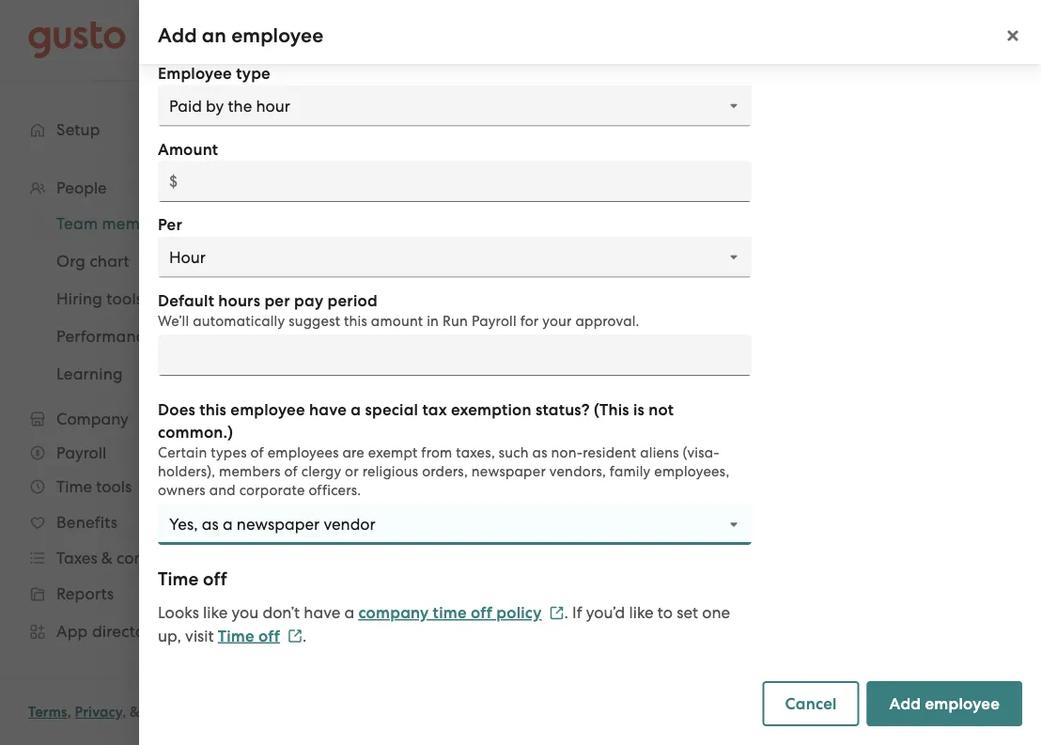 Task type: describe. For each thing, give the bounding box(es) containing it.
clergy
[[302, 463, 342, 480]]

is
[[634, 400, 645, 419]]

2 vertical spatial off
[[259, 627, 280, 646]]

new notifications image
[[663, 325, 682, 344]]

are
[[343, 445, 365, 461]]

1 vertical spatial time off
[[218, 627, 280, 646]]

non-
[[551, 445, 583, 461]]

add a team member drawer dialog
[[139, 0, 1042, 746]]

department
[[487, 382, 578, 401]]

1 , from the left
[[67, 704, 71, 721]]

looks like you don't have a
[[158, 604, 355, 622]]

amount
[[371, 313, 423, 330]]

terms , privacy , &
[[28, 704, 140, 721]]

we'll
[[158, 313, 189, 330]]

team members tab list
[[292, 190, 1004, 243]]

employee for an
[[231, 24, 324, 47]]

add an employee
[[158, 24, 324, 47]]

period
[[328, 291, 378, 310]]

team members
[[292, 137, 520, 175]]

0
[[307, 324, 317, 343]]

add employee button
[[867, 682, 1023, 727]]

0 selected status
[[307, 324, 383, 343]]

. if you'd like to set one up, visit
[[158, 604, 731, 645]]

status?
[[536, 400, 590, 419]]

0 vertical spatial time off
[[158, 568, 227, 590]]

religious
[[363, 463, 419, 480]]

0 vertical spatial off
[[203, 568, 227, 590]]

selected
[[321, 324, 383, 343]]

all for clear all
[[526, 326, 542, 343]]

clear all button
[[477, 320, 552, 350]]

as
[[533, 445, 548, 461]]

holders),
[[158, 463, 215, 480]]

one
[[702, 604, 731, 622]]

. for .
[[303, 627, 307, 645]]

employee
[[158, 64, 232, 83]]

have inside does this employee have a special tax exemption status? (this is not common.) certain types of employees are exempt from taxes, such as non-resident aliens (visa- holders), members of clergy or religious orders, newspaper vendors, family employees, owners and corporate officers.
[[309, 400, 347, 419]]

orders,
[[422, 463, 468, 480]]

terms
[[28, 704, 67, 721]]

time off link
[[218, 627, 303, 646]]

tax
[[422, 400, 447, 419]]

select all button
[[398, 320, 477, 350]]

suggest
[[289, 313, 341, 330]]

1 horizontal spatial time
[[218, 627, 255, 646]]

add for add employee
[[890, 694, 922, 714]]

. for . if you'd like to set one up, visit
[[565, 604, 569, 622]]

not
[[649, 400, 674, 419]]

employee inside button
[[926, 694, 1000, 714]]

type
[[236, 64, 271, 83]]

employees
[[268, 445, 339, 461]]

and
[[209, 482, 236, 499]]

clear all
[[486, 326, 542, 343]]

opens in a new tab image for company time off policy
[[550, 606, 565, 621]]

amount
[[158, 140, 218, 159]]

taxes,
[[456, 445, 495, 461]]

family
[[610, 463, 651, 480]]

name button
[[353, 372, 474, 412]]

team
[[292, 137, 374, 175]]

in
[[427, 313, 439, 330]]

this inside does this employee have a special tax exemption status? (this is not common.) certain types of employees are exempt from taxes, such as non-resident aliens (visa- holders), members of clergy or religious orders, newspaper vendors, family employees, owners and corporate officers.
[[200, 400, 227, 419]]

Search people... field
[[292, 258, 744, 299]]

such
[[499, 445, 529, 461]]

clear
[[486, 326, 522, 343]]

looks
[[158, 604, 199, 622]]

per
[[265, 291, 290, 310]]

Default hours per pay period field
[[158, 335, 752, 376]]

to
[[658, 604, 673, 622]]

visit
[[185, 627, 214, 645]]

cancel button
[[763, 682, 860, 727]]

hours
[[218, 291, 261, 310]]

select all
[[407, 326, 468, 343]]

resident
[[583, 445, 637, 461]]

new notifications image
[[663, 325, 682, 344]]

terms link
[[28, 704, 67, 721]]

all for select all
[[451, 326, 468, 343]]

home image
[[28, 21, 126, 59]]

company
[[359, 604, 429, 623]]

you
[[232, 604, 259, 622]]

does
[[158, 400, 196, 419]]

add employee
[[890, 694, 1000, 714]]

(this
[[594, 400, 630, 419]]

0 horizontal spatial of
[[251, 445, 264, 461]]



Task type: locate. For each thing, give the bounding box(es) containing it.
0 vertical spatial time
[[158, 568, 199, 590]]

newspaper
[[472, 463, 546, 480]]

2 all from the left
[[526, 326, 542, 343]]

1 vertical spatial off
[[471, 604, 493, 623]]

time down you
[[218, 627, 255, 646]]

0 vertical spatial this
[[344, 313, 368, 330]]

automatically
[[193, 313, 285, 330]]

opens in a new tab image inside company time off policy link
[[550, 606, 565, 621]]

0 horizontal spatial add
[[158, 24, 197, 47]]

have right don't
[[304, 604, 341, 622]]

,
[[67, 704, 71, 721], [122, 704, 126, 721]]

employee type
[[158, 64, 271, 83]]

. inside . if you'd like to set one up, visit
[[565, 604, 569, 622]]

privacy link
[[75, 704, 122, 721]]

1 vertical spatial employee
[[231, 400, 305, 419]]

off up looks like you don't have a
[[203, 568, 227, 590]]

have
[[309, 400, 347, 419], [304, 604, 341, 622]]

0 vertical spatial of
[[251, 445, 264, 461]]

employees,
[[655, 463, 730, 480]]

&
[[130, 704, 140, 721]]

exempt
[[368, 445, 418, 461]]

add for add an employee
[[158, 24, 197, 47]]

up,
[[158, 627, 181, 645]]

2 , from the left
[[122, 704, 126, 721]]

1 like from the left
[[203, 604, 228, 622]]

set
[[677, 604, 699, 622]]

if
[[573, 604, 582, 622]]

Amount field
[[158, 161, 752, 202]]

opens in a new tab image
[[550, 606, 565, 621], [288, 629, 303, 644]]

employee inside does this employee have a special tax exemption status? (this is not common.) certain types of employees are exempt from taxes, such as non-resident aliens (visa- holders), members of clergy or religious orders, newspaper vendors, family employees, owners and corporate officers.
[[231, 400, 305, 419]]

2 like from the left
[[629, 604, 654, 622]]

1 horizontal spatial opens in a new tab image
[[550, 606, 565, 621]]

. left if
[[565, 604, 569, 622]]

. down looks like you don't have a
[[303, 627, 307, 645]]

for
[[521, 313, 539, 330]]

add
[[158, 24, 197, 47], [890, 694, 922, 714]]

from
[[421, 445, 453, 461]]

1 vertical spatial opens in a new tab image
[[288, 629, 303, 644]]

1 horizontal spatial .
[[565, 604, 569, 622]]

name
[[365, 382, 410, 401]]

company time off policy link
[[359, 604, 565, 623]]

1 vertical spatial of
[[284, 463, 298, 480]]

certain
[[158, 445, 207, 461]]

.
[[565, 604, 569, 622], [303, 627, 307, 645]]

opens in a new tab image down don't
[[288, 629, 303, 644]]

off down don't
[[259, 627, 280, 646]]

exemption
[[451, 400, 532, 419]]

opens in a new tab image inside time off link
[[288, 629, 303, 644]]

1 horizontal spatial this
[[344, 313, 368, 330]]

0 vertical spatial add
[[158, 24, 197, 47]]

all left your
[[526, 326, 542, 343]]

, left privacy link
[[67, 704, 71, 721]]

0 vertical spatial opens in a new tab image
[[550, 606, 565, 621]]

0 vertical spatial .
[[565, 604, 569, 622]]

time off
[[158, 568, 227, 590], [218, 627, 280, 646]]

of down the employees
[[284, 463, 298, 480]]

approval.
[[576, 313, 640, 330]]

this inside default hours per pay period we'll automatically suggest this amount in run payroll for your approval.
[[344, 313, 368, 330]]

a left special at the left of page
[[351, 400, 361, 419]]

all right in
[[451, 326, 468, 343]]

0 horizontal spatial opens in a new tab image
[[288, 629, 303, 644]]

1 vertical spatial this
[[200, 400, 227, 419]]

time
[[158, 568, 199, 590], [218, 627, 255, 646]]

0 vertical spatial have
[[309, 400, 347, 419]]

opens in a new tab image left if
[[550, 606, 565, 621]]

opens in a new tab image for time off
[[288, 629, 303, 644]]

1 horizontal spatial ,
[[122, 704, 126, 721]]

1 horizontal spatial members
[[382, 137, 520, 175]]

a inside does this employee have a special tax exemption status? (this is not common.) certain types of employees are exempt from taxes, such as non-resident aliens (visa- holders), members of clergy or religious orders, newspaper vendors, family employees, owners and corporate officers.
[[351, 400, 361, 419]]

time up looks
[[158, 568, 199, 590]]

an
[[202, 24, 227, 47]]

like up visit
[[203, 604, 228, 622]]

0 vertical spatial employee
[[231, 24, 324, 47]]

0 horizontal spatial all
[[451, 326, 468, 343]]

types
[[211, 445, 247, 461]]

1 vertical spatial add
[[890, 694, 922, 714]]

time off down you
[[218, 627, 280, 646]]

vendors,
[[550, 463, 606, 480]]

off right time
[[471, 604, 493, 623]]

don't
[[263, 604, 300, 622]]

1 vertical spatial have
[[304, 604, 341, 622]]

1 horizontal spatial add
[[890, 694, 922, 714]]

run
[[443, 313, 468, 330]]

owners
[[158, 482, 206, 499]]

0 horizontal spatial like
[[203, 604, 228, 622]]

account menu element
[[726, 0, 1013, 80]]

your
[[543, 313, 572, 330]]

0 horizontal spatial off
[[203, 568, 227, 590]]

, left & in the left of the page
[[122, 704, 126, 721]]

0 horizontal spatial time
[[158, 568, 199, 590]]

1 horizontal spatial of
[[284, 463, 298, 480]]

this up common.)
[[200, 400, 227, 419]]

per
[[158, 215, 182, 235]]

privacy
[[75, 704, 122, 721]]

0 vertical spatial members
[[382, 137, 520, 175]]

this
[[344, 313, 368, 330], [200, 400, 227, 419]]

2 horizontal spatial off
[[471, 604, 493, 623]]

officers.
[[309, 482, 361, 499]]

have up the employees
[[309, 400, 347, 419]]

0 horizontal spatial this
[[200, 400, 227, 419]]

like left to
[[629, 604, 654, 622]]

cancel
[[786, 694, 837, 714]]

Select all rows on this page checkbox
[[302, 371, 343, 413]]

pay
[[294, 291, 324, 310]]

add inside add employee button
[[890, 694, 922, 714]]

a
[[351, 400, 361, 419], [345, 604, 355, 622]]

1 horizontal spatial like
[[629, 604, 654, 622]]

select
[[407, 326, 448, 343]]

aliens
[[640, 445, 679, 461]]

you'd
[[586, 604, 625, 622]]

special
[[365, 400, 419, 419]]

1 vertical spatial time
[[218, 627, 255, 646]]

of right 'types'
[[251, 445, 264, 461]]

members inside does this employee have a special tax exemption status? (this is not common.) certain types of employees are exempt from taxes, such as non-resident aliens (visa- holders), members of clergy or religious orders, newspaper vendors, family employees, owners and corporate officers.
[[219, 463, 281, 480]]

1 vertical spatial .
[[303, 627, 307, 645]]

all
[[451, 326, 468, 343], [526, 326, 542, 343]]

department button
[[476, 372, 656, 412]]

policy
[[497, 604, 542, 623]]

0 selected
[[307, 324, 383, 343]]

default hours per pay period we'll automatically suggest this amount in run payroll for your approval.
[[158, 291, 640, 330]]

0 vertical spatial a
[[351, 400, 361, 419]]

like
[[203, 604, 228, 622], [629, 604, 654, 622]]

corporate
[[239, 482, 305, 499]]

payroll
[[472, 313, 517, 330]]

1 vertical spatial members
[[219, 463, 281, 480]]

1 all from the left
[[451, 326, 468, 343]]

1 vertical spatial a
[[345, 604, 355, 622]]

company time off policy
[[359, 604, 542, 623]]

like inside . if you'd like to set one up, visit
[[629, 604, 654, 622]]

1 horizontal spatial all
[[526, 326, 542, 343]]

time
[[433, 604, 467, 623]]

1 horizontal spatial off
[[259, 627, 280, 646]]

employee
[[231, 24, 324, 47], [231, 400, 305, 419], [926, 694, 1000, 714]]

0 horizontal spatial .
[[303, 627, 307, 645]]

time off up looks
[[158, 568, 227, 590]]

0 horizontal spatial members
[[219, 463, 281, 480]]

does this employee have a special tax exemption status? (this is not common.) certain types of employees are exempt from taxes, such as non-resident aliens (visa- holders), members of clergy or religious orders, newspaper vendors, family employees, owners and corporate officers.
[[158, 400, 730, 499]]

0 horizontal spatial ,
[[67, 704, 71, 721]]

default
[[158, 291, 214, 310]]

(visa-
[[683, 445, 720, 461]]

employee for this
[[231, 400, 305, 419]]

this down period
[[344, 313, 368, 330]]

common.)
[[158, 423, 233, 442]]

a left company
[[345, 604, 355, 622]]

2 vertical spatial employee
[[926, 694, 1000, 714]]

or
[[345, 463, 359, 480]]



Task type: vqa. For each thing, say whether or not it's contained in the screenshot.
through Gusto isn't available just yet. You can go through another provider to set up the new benefit for your employees. Once you do, come back here and you'll be able to add this benefit to Gusto as a payroll deduction. We will automatically deduct payments from employee payrolls so you have nothing to worry about.
no



